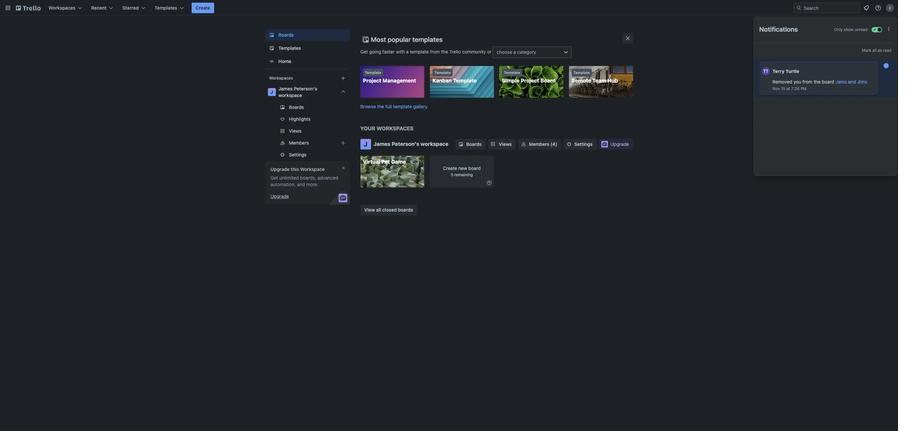 Task type: describe. For each thing, give the bounding box(es) containing it.
starred button
[[118, 3, 149, 13]]

jims
[[858, 79, 868, 85]]

with
[[396, 49, 405, 54]]

community
[[462, 49, 486, 54]]

view
[[364, 207, 375, 213]]

mark
[[862, 48, 872, 53]]

create button
[[192, 3, 214, 13]]

1 horizontal spatial the
[[441, 49, 448, 54]]

jams
[[836, 79, 847, 85]]

0 vertical spatial james peterson's workspace
[[278, 86, 317, 98]]

nov
[[773, 86, 780, 91]]

home image
[[268, 58, 276, 65]]

template right the kanban
[[453, 78, 477, 84]]

1 horizontal spatial get
[[360, 49, 368, 54]]

settings for top settings link
[[575, 141, 593, 147]]

template for kanban
[[435, 70, 451, 75]]

0 vertical spatial j
[[271, 89, 273, 95]]

template remote team hub
[[572, 70, 618, 84]]

1 vertical spatial views link
[[488, 139, 516, 150]]

recent button
[[87, 3, 117, 13]]

all for as
[[873, 48, 877, 53]]

jams and jims link
[[836, 79, 868, 85]]

most
[[371, 36, 386, 43]]

terry turtle
[[773, 68, 800, 74]]

1 horizontal spatial james peterson's workspace
[[374, 141, 449, 147]]

remaining
[[455, 172, 473, 177]]

unlimited
[[279, 175, 299, 181]]

template board image
[[268, 44, 276, 52]]

browse the full template gallery link
[[360, 104, 428, 109]]

1 horizontal spatial workspaces
[[269, 76, 293, 81]]

(4)
[[551, 141, 557, 147]]

0 horizontal spatial peterson's
[[294, 86, 317, 92]]

create for create new board 5 remaining
[[443, 165, 457, 171]]

board
[[541, 78, 556, 84]]

more.
[[306, 182, 319, 187]]

1 horizontal spatial a
[[514, 49, 516, 55]]

choose
[[497, 49, 512, 55]]

virtual pet game
[[363, 159, 406, 165]]

members for members (4)
[[529, 141, 550, 147]]

highlights
[[289, 116, 311, 122]]

1 horizontal spatial james
[[374, 141, 391, 147]]

create new board 5 remaining
[[443, 165, 481, 177]]

template project management
[[363, 70, 416, 84]]

templates link
[[265, 42, 350, 54]]

starred
[[122, 5, 139, 11]]

as
[[878, 48, 882, 53]]

templates inside templates link
[[278, 45, 301, 51]]

team
[[593, 78, 607, 84]]

all for closed
[[376, 207, 381, 213]]

1 horizontal spatial upgrade button
[[599, 139, 633, 150]]

0 vertical spatial views link
[[265, 126, 350, 137]]

workspaces button
[[45, 3, 86, 13]]

0 vertical spatial upgrade
[[611, 141, 629, 147]]

1 vertical spatial peterson's
[[392, 141, 419, 147]]

your
[[360, 125, 375, 131]]

members link
[[265, 138, 350, 148]]

0 horizontal spatial views
[[289, 128, 302, 134]]

at
[[787, 86, 790, 91]]

Search field
[[802, 3, 860, 13]]

terry turtle button up removed
[[773, 68, 800, 74]]

highlights link
[[265, 114, 350, 125]]

primary element
[[0, 0, 898, 16]]

templates button
[[151, 3, 188, 13]]

pet
[[382, 159, 390, 165]]

christina overa (christinaovera) image
[[887, 4, 894, 12]]

view all closed boards button
[[360, 205, 417, 216]]

closed
[[382, 207, 397, 213]]

terry
[[773, 68, 785, 74]]

pm
[[801, 86, 807, 91]]

templates inside templates popup button
[[155, 5, 177, 11]]

terry turtle button up removed you from the board jams and jims nov 15 at 7:26 pm
[[760, 62, 879, 78]]

choose a category
[[497, 49, 536, 55]]

project inside template project management
[[363, 78, 381, 84]]

7:26
[[791, 86, 800, 91]]

members (4)
[[529, 141, 557, 147]]

members for members
[[289, 140, 309, 146]]

notifications
[[760, 25, 798, 33]]

trello
[[449, 49, 461, 54]]

turtle
[[786, 68, 800, 74]]

most popular templates
[[371, 36, 443, 43]]

removed
[[773, 79, 793, 85]]

1 vertical spatial upgrade button
[[271, 193, 289, 200]]

browse the full template gallery
[[360, 104, 428, 109]]

popular
[[388, 36, 411, 43]]

0 vertical spatial from
[[430, 49, 440, 54]]

template for simple
[[504, 70, 520, 75]]

template for project
[[365, 70, 381, 75]]



Task type: locate. For each thing, give the bounding box(es) containing it.
upgrade this workspace get unlimited boards, advanced automation, and more.
[[271, 167, 338, 187]]

settings up this at the left of the page
[[289, 152, 307, 158]]

boards right board icon
[[278, 32, 294, 38]]

1 horizontal spatial create
[[443, 165, 457, 171]]

all inside button
[[376, 207, 381, 213]]

hub
[[608, 78, 618, 84]]

boards link up "new"
[[456, 139, 486, 150]]

peterson's
[[294, 86, 317, 92], [392, 141, 419, 147]]

boards for views
[[466, 141, 482, 147]]

show
[[844, 27, 854, 32]]

sm image
[[458, 141, 464, 148], [521, 141, 527, 148], [566, 141, 573, 148], [486, 180, 493, 186]]

0 horizontal spatial views link
[[265, 126, 350, 137]]

1 horizontal spatial settings link
[[564, 139, 597, 150]]

home
[[278, 59, 291, 64]]

template inside template remote team hub
[[574, 70, 590, 75]]

browse
[[360, 104, 376, 109]]

boards up highlights
[[289, 104, 304, 110]]

template
[[365, 70, 381, 75], [435, 70, 451, 75], [504, 70, 520, 75], [574, 70, 590, 75], [453, 78, 477, 84]]

0 vertical spatial boards
[[278, 32, 294, 38]]

terry turtle (terryturtle) image
[[762, 66, 770, 76]]

upgrade
[[611, 141, 629, 147], [271, 167, 290, 172], [271, 194, 289, 199]]

management
[[383, 78, 416, 84]]

boards link for highlights
[[265, 102, 350, 113]]

boards
[[398, 207, 413, 213]]

2 horizontal spatial the
[[814, 79, 821, 85]]

0 vertical spatial settings link
[[564, 139, 597, 150]]

open information menu image
[[875, 5, 882, 11]]

1 horizontal spatial project
[[521, 78, 539, 84]]

and inside upgrade this workspace get unlimited boards, advanced automation, and more.
[[297, 182, 305, 187]]

1 horizontal spatial templates
[[278, 45, 301, 51]]

views
[[289, 128, 302, 134], [499, 141, 512, 147]]

simple
[[502, 78, 520, 84]]

0 vertical spatial templates
[[155, 5, 177, 11]]

1 horizontal spatial j
[[364, 140, 368, 148]]

boards link up templates link
[[265, 29, 350, 41]]

0 horizontal spatial workspace
[[278, 93, 302, 98]]

only
[[835, 27, 843, 32]]

members down highlights
[[289, 140, 309, 146]]

all
[[873, 48, 877, 53], [376, 207, 381, 213]]

0 horizontal spatial settings link
[[265, 150, 350, 160]]

get
[[360, 49, 368, 54], [271, 175, 278, 181]]

james peterson's workspace up game at the top left of the page
[[374, 141, 449, 147]]

0 vertical spatial upgrade button
[[599, 139, 633, 150]]

1 horizontal spatial settings
[[575, 141, 593, 147]]

0 vertical spatial settings
[[575, 141, 593, 147]]

category
[[517, 49, 536, 55]]

1 vertical spatial james
[[374, 141, 391, 147]]

recent
[[91, 5, 107, 11]]

settings right (4)
[[575, 141, 593, 147]]

home link
[[265, 56, 350, 67]]

remote
[[572, 78, 591, 84]]

0 vertical spatial get
[[360, 49, 368, 54]]

0 horizontal spatial get
[[271, 175, 278, 181]]

boards up "new"
[[466, 141, 482, 147]]

c button
[[885, 3, 896, 13]]

1 vertical spatial james peterson's workspace
[[374, 141, 449, 147]]

0 notifications image
[[863, 4, 871, 12]]

faster
[[383, 49, 395, 54]]

2 vertical spatial boards
[[466, 141, 482, 147]]

0 horizontal spatial and
[[297, 182, 305, 187]]

0 horizontal spatial board
[[469, 165, 481, 171]]

get left going
[[360, 49, 368, 54]]

2 vertical spatial upgrade
[[271, 194, 289, 199]]

1 vertical spatial workspaces
[[269, 76, 293, 81]]

1 vertical spatial views
[[499, 141, 512, 147]]

1 vertical spatial workspace
[[421, 141, 449, 147]]

1 vertical spatial the
[[814, 79, 821, 85]]

1 project from the left
[[363, 78, 381, 84]]

template up the remote
[[574, 70, 590, 75]]

1 vertical spatial get
[[271, 175, 278, 181]]

boards link up the highlights link
[[265, 102, 350, 113]]

5
[[451, 172, 454, 177]]

template up simple
[[504, 70, 520, 75]]

0 horizontal spatial templates
[[155, 5, 177, 11]]

removed you from the board jams and jims nov 15 at 7:26 pm
[[773, 79, 868, 91]]

members left (4)
[[529, 141, 550, 147]]

0 vertical spatial create
[[196, 5, 210, 11]]

workspaces
[[377, 125, 414, 131]]

0 horizontal spatial create
[[196, 5, 210, 11]]

0 horizontal spatial james peterson's workspace
[[278, 86, 317, 98]]

template down going
[[365, 70, 381, 75]]

mark all as read
[[862, 48, 892, 53]]

template kanban template
[[433, 70, 477, 84]]

boards for highlights
[[289, 104, 304, 110]]

create inside create new board 5 remaining
[[443, 165, 457, 171]]

boards link for views
[[456, 139, 486, 150]]

create inside create button
[[196, 5, 210, 11]]

from
[[430, 49, 440, 54], [803, 79, 813, 85]]

get inside upgrade this workspace get unlimited boards, advanced automation, and more.
[[271, 175, 278, 181]]

1 vertical spatial template
[[393, 104, 412, 109]]

from up pm at the top of the page
[[803, 79, 813, 85]]

template inside template project management
[[365, 70, 381, 75]]

a right choose
[[514, 49, 516, 55]]

2 vertical spatial boards link
[[456, 139, 486, 150]]

1 vertical spatial all
[[376, 207, 381, 213]]

0 vertical spatial the
[[441, 49, 448, 54]]

0 vertical spatial workspace
[[278, 93, 302, 98]]

create a workspace image
[[339, 74, 347, 82]]

template up the kanban
[[435, 70, 451, 75]]

all left as
[[873, 48, 877, 53]]

peterson's down home link
[[294, 86, 317, 92]]

workspaces
[[49, 5, 75, 11], [269, 76, 293, 81]]

project left board
[[521, 78, 539, 84]]

board image
[[268, 31, 276, 39]]

1 vertical spatial boards link
[[265, 102, 350, 113]]

and down boards,
[[297, 182, 305, 187]]

0 vertical spatial james
[[278, 86, 293, 92]]

0 vertical spatial board
[[822, 79, 835, 85]]

advanced
[[318, 175, 338, 181]]

unread
[[855, 27, 868, 32]]

workspace
[[300, 167, 325, 172]]

the
[[441, 49, 448, 54], [814, 79, 821, 85], [377, 104, 384, 109]]

j
[[271, 89, 273, 95], [364, 140, 368, 148]]

0 vertical spatial workspaces
[[49, 5, 75, 11]]

create
[[196, 5, 210, 11], [443, 165, 457, 171]]

terry turtle button
[[760, 62, 879, 78], [773, 68, 800, 74]]

0 horizontal spatial workspaces
[[49, 5, 75, 11]]

board left 'jams'
[[822, 79, 835, 85]]

only show unread
[[835, 27, 868, 32]]

board inside create new board 5 remaining
[[469, 165, 481, 171]]

template for remote
[[574, 70, 590, 75]]

and
[[848, 79, 856, 85], [297, 182, 305, 187]]

james peterson's workspace
[[278, 86, 317, 98], [374, 141, 449, 147]]

boards,
[[300, 175, 316, 181]]

boards
[[278, 32, 294, 38], [289, 104, 304, 110], [466, 141, 482, 147]]

get going faster with a template from the trello community or
[[360, 49, 493, 54]]

0 horizontal spatial settings
[[289, 152, 307, 158]]

0 horizontal spatial the
[[377, 104, 384, 109]]

0 horizontal spatial members
[[289, 140, 309, 146]]

and left jims
[[848, 79, 856, 85]]

a
[[406, 49, 409, 54], [514, 49, 516, 55]]

upgrade inside upgrade this workspace get unlimited boards, advanced automation, and more.
[[271, 167, 290, 172]]

1 vertical spatial settings link
[[265, 150, 350, 160]]

back to home image
[[16, 3, 41, 13]]

1 horizontal spatial from
[[803, 79, 813, 85]]

get up automation,
[[271, 175, 278, 181]]

1 horizontal spatial all
[[873, 48, 877, 53]]

create for create
[[196, 5, 210, 11]]

1 vertical spatial create
[[443, 165, 457, 171]]

virtual pet game link
[[360, 156, 425, 188]]

settings for settings link to the left
[[289, 152, 307, 158]]

project inside template simple project board
[[521, 78, 539, 84]]

the left trello
[[441, 49, 448, 54]]

a right with
[[406, 49, 409, 54]]

0 horizontal spatial james
[[278, 86, 293, 92]]

j down your
[[364, 140, 368, 148]]

2 vertical spatial the
[[377, 104, 384, 109]]

the right the you on the right of the page
[[814, 79, 821, 85]]

board right "new"
[[469, 165, 481, 171]]

views link
[[265, 126, 350, 137], [488, 139, 516, 150]]

virtual
[[363, 159, 380, 165]]

j down home 'icon'
[[271, 89, 273, 95]]

gallery
[[413, 104, 428, 109]]

from inside removed you from the board jams and jims nov 15 at 7:26 pm
[[803, 79, 813, 85]]

1 vertical spatial j
[[364, 140, 368, 148]]

search image
[[797, 5, 802, 11]]

templates up home
[[278, 45, 301, 51]]

boards link
[[265, 29, 350, 41], [265, 102, 350, 113], [456, 139, 486, 150]]

1 vertical spatial and
[[297, 182, 305, 187]]

0 vertical spatial and
[[848, 79, 856, 85]]

template down templates on the top
[[410, 49, 429, 54]]

1 horizontal spatial and
[[848, 79, 856, 85]]

0 horizontal spatial j
[[271, 89, 273, 95]]

game
[[391, 159, 406, 165]]

template simple project board
[[502, 70, 556, 84]]

templates
[[155, 5, 177, 11], [278, 45, 301, 51]]

kanban
[[433, 78, 452, 84]]

workspace
[[278, 93, 302, 98], [421, 141, 449, 147]]

1 vertical spatial board
[[469, 165, 481, 171]]

settings link right (4)
[[564, 139, 597, 150]]

the left full
[[377, 104, 384, 109]]

from down templates on the top
[[430, 49, 440, 54]]

read
[[884, 48, 892, 53]]

0 horizontal spatial project
[[363, 78, 381, 84]]

1 horizontal spatial peterson's
[[392, 141, 419, 147]]

add image
[[339, 139, 347, 147]]

templates right starred dropdown button
[[155, 5, 177, 11]]

c
[[889, 6, 892, 10]]

1 vertical spatial upgrade
[[271, 167, 290, 172]]

peterson's down the workspaces
[[392, 141, 419, 147]]

james peterson's workspace up highlights
[[278, 86, 317, 98]]

workspaces inside "popup button"
[[49, 5, 75, 11]]

0 horizontal spatial a
[[406, 49, 409, 54]]

automation,
[[271, 182, 296, 187]]

new
[[459, 165, 467, 171]]

you
[[794, 79, 802, 85]]

all right view
[[376, 207, 381, 213]]

upgrade button
[[599, 139, 633, 150], [271, 193, 289, 200]]

full
[[386, 104, 392, 109]]

0 vertical spatial peterson's
[[294, 86, 317, 92]]

2 project from the left
[[521, 78, 539, 84]]

settings link
[[564, 139, 597, 150], [265, 150, 350, 160]]

templates
[[413, 36, 443, 43]]

board inside removed you from the board jams and jims nov 15 at 7:26 pm
[[822, 79, 835, 85]]

1 vertical spatial settings
[[289, 152, 307, 158]]

1 horizontal spatial members
[[529, 141, 550, 147]]

0 horizontal spatial all
[[376, 207, 381, 213]]

james down home
[[278, 86, 293, 92]]

15
[[781, 86, 786, 91]]

settings link down members link
[[265, 150, 350, 160]]

project up browse
[[363, 78, 381, 84]]

1 horizontal spatial views
[[499, 141, 512, 147]]

view all closed boards
[[364, 207, 413, 213]]

0 vertical spatial boards link
[[265, 29, 350, 41]]

and inside removed you from the board jams and jims nov 15 at 7:26 pm
[[848, 79, 856, 85]]

0 vertical spatial template
[[410, 49, 429, 54]]

0 horizontal spatial from
[[430, 49, 440, 54]]

1 vertical spatial templates
[[278, 45, 301, 51]]

james down your workspaces
[[374, 141, 391, 147]]

1 horizontal spatial views link
[[488, 139, 516, 150]]

1 vertical spatial boards
[[289, 104, 304, 110]]

1 horizontal spatial board
[[822, 79, 835, 85]]

template right full
[[393, 104, 412, 109]]

the inside removed you from the board jams and jims nov 15 at 7:26 pm
[[814, 79, 821, 85]]

your workspaces
[[360, 125, 414, 131]]

this
[[291, 167, 299, 172]]

template inside template simple project board
[[504, 70, 520, 75]]

1 horizontal spatial workspace
[[421, 141, 449, 147]]

all inside button
[[873, 48, 877, 53]]

mark all as read button
[[862, 47, 892, 54]]

or
[[487, 49, 492, 54]]

1 vertical spatial from
[[803, 79, 813, 85]]

going
[[369, 49, 381, 54]]

0 vertical spatial views
[[289, 128, 302, 134]]

0 horizontal spatial upgrade button
[[271, 193, 289, 200]]

0 vertical spatial all
[[873, 48, 877, 53]]

project
[[363, 78, 381, 84], [521, 78, 539, 84]]



Task type: vqa. For each thing, say whether or not it's contained in the screenshot.
PET
yes



